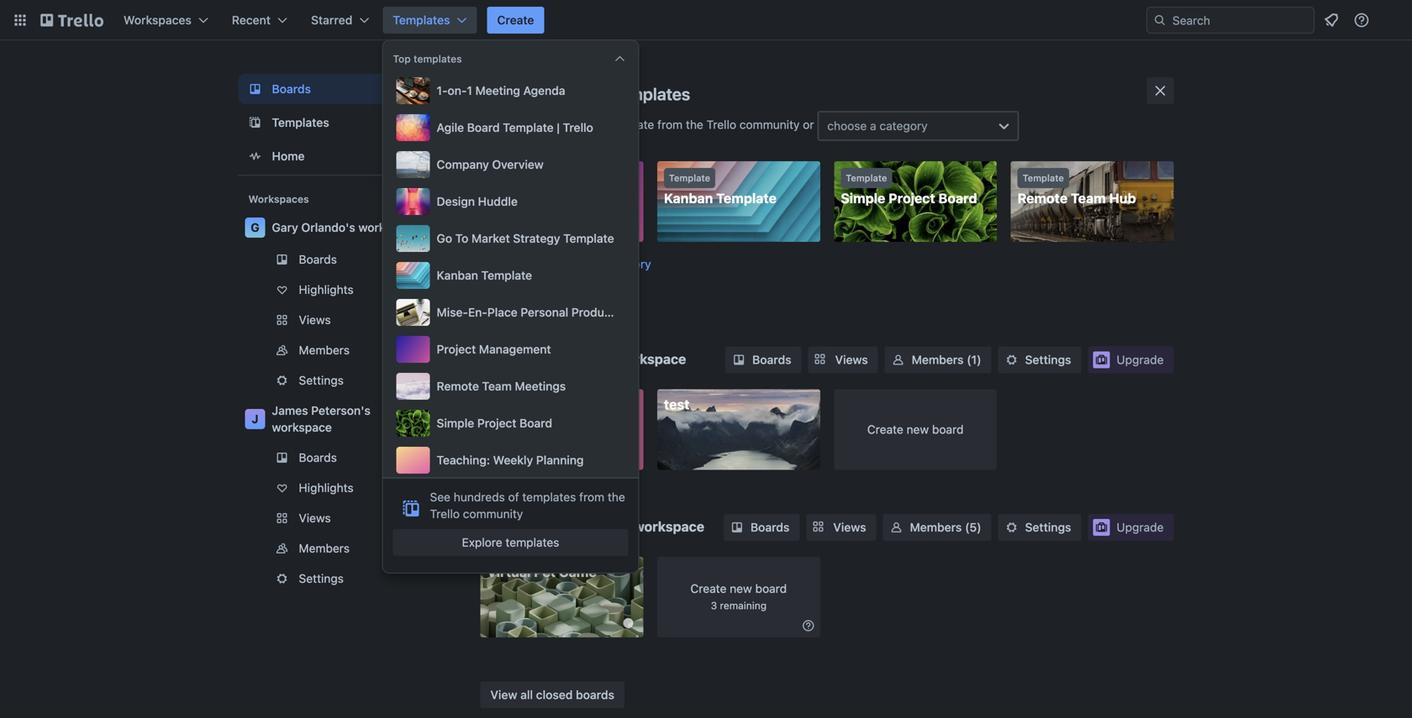 Task type: locate. For each thing, give the bounding box(es) containing it.
0 horizontal spatial g
[[251, 221, 260, 235]]

workspace
[[358, 221, 418, 235], [615, 351, 686, 367], [272, 421, 332, 435], [634, 519, 705, 535]]

2 highlights link from the top
[[238, 475, 454, 502]]

1-on-1 meeting agenda
[[437, 84, 565, 98]]

0 horizontal spatial remote
[[437, 380, 479, 393]]

sm image
[[890, 352, 907, 369], [888, 520, 905, 536]]

team left hub
[[1071, 190, 1106, 206]]

Search field
[[1167, 8, 1314, 33]]

1 vertical spatial sm image
[[888, 520, 905, 536]]

1 horizontal spatial templates
[[393, 13, 450, 27]]

new inside create new board 3 remaining
[[730, 582, 752, 596]]

create
[[497, 13, 534, 27], [867, 423, 904, 437], [691, 582, 727, 596]]

1 vertical spatial gary orlando's workspace
[[514, 351, 686, 367]]

view all closed boards
[[491, 689, 614, 702]]

simple inside button
[[437, 417, 474, 430]]

g
[[251, 221, 260, 235], [488, 350, 500, 370]]

1 vertical spatial upgrade
[[1117, 521, 1164, 535]]

1 vertical spatial workspaces
[[248, 193, 309, 205]]

community down hundreds
[[463, 507, 523, 521]]

community left or
[[740, 118, 800, 132]]

1 vertical spatial gary
[[514, 351, 545, 367]]

0 horizontal spatial peterson's
[[311, 404, 371, 418]]

project down company overview button
[[487, 190, 534, 206]]

1 horizontal spatial from
[[658, 118, 683, 132]]

board inside create new board 3 remaining
[[755, 582, 787, 596]]

peterson's
[[311, 404, 371, 418], [560, 519, 630, 535]]

1-on-1 meeting agenda button
[[393, 74, 628, 108]]

view
[[491, 689, 517, 702]]

1 vertical spatial management
[[479, 343, 551, 356]]

0 horizontal spatial gary
[[272, 221, 298, 235]]

1 vertical spatial members link
[[238, 536, 454, 562]]

workspaces button
[[113, 7, 218, 34]]

all
[[520, 689, 533, 702]]

1 horizontal spatial remote
[[1018, 190, 1068, 206]]

gary orlando (garyorlando) image
[[1382, 10, 1402, 30]]

2 upgrade button from the top
[[1088, 514, 1174, 541]]

james inside james peterson's workspace
[[272, 404, 308, 418]]

1 horizontal spatial simple
[[841, 190, 886, 206]]

browse the full template gallery link
[[480, 257, 651, 271]]

go to market strategy template button
[[393, 222, 628, 256]]

1 vertical spatial kanban
[[437, 269, 478, 282]]

1 horizontal spatial g
[[488, 350, 500, 370]]

2 highlights from the top
[[299, 481, 354, 495]]

new for create new board 3 remaining
[[730, 582, 752, 596]]

market
[[472, 232, 510, 245]]

0 vertical spatial gary orlando's workspace
[[272, 221, 418, 235]]

simple
[[841, 190, 886, 206], [437, 417, 474, 430]]

1 vertical spatial g
[[488, 350, 500, 370]]

0 vertical spatial highlights
[[299, 283, 354, 297]]

(5)
[[965, 521, 982, 535]]

1 horizontal spatial community
[[740, 118, 800, 132]]

design
[[437, 195, 475, 208]]

simple inside "template simple project board"
[[841, 190, 886, 206]]

highlights for orlando's
[[299, 283, 354, 297]]

management up strategy
[[537, 190, 622, 206]]

0 vertical spatial new
[[907, 423, 929, 437]]

1 horizontal spatial peterson's
[[560, 519, 630, 535]]

project down mise-
[[437, 343, 476, 356]]

0 vertical spatial sm image
[[890, 352, 907, 369]]

open information menu image
[[1353, 12, 1370, 29]]

gary orlando's workspace down home link at the left of page
[[272, 221, 418, 235]]

0 vertical spatial simple
[[841, 190, 886, 206]]

gallery
[[615, 257, 651, 271]]

settings
[[1025, 353, 1071, 367], [299, 374, 344, 388], [1025, 521, 1071, 535], [299, 572, 344, 586]]

gary down home
[[272, 221, 298, 235]]

2 horizontal spatial board
[[939, 190, 977, 206]]

remote left hub
[[1018, 190, 1068, 206]]

game
[[559, 565, 597, 580]]

template
[[503, 121, 554, 135], [492, 173, 534, 184], [669, 173, 710, 184], [846, 173, 887, 184], [1023, 173, 1064, 184], [716, 190, 777, 206], [563, 232, 614, 245], [481, 269, 532, 282]]

starred button
[[301, 7, 379, 34]]

1 vertical spatial team
[[482, 380, 512, 393]]

going
[[503, 118, 533, 132]]

1 members link from the top
[[238, 337, 454, 364]]

trello
[[707, 118, 736, 132], [563, 121, 593, 135], [510, 397, 547, 413], [430, 507, 460, 521]]

upgrade
[[1117, 353, 1164, 367], [1117, 521, 1164, 535]]

1 vertical spatial highlights
[[299, 481, 354, 495]]

0 horizontal spatial create
[[497, 13, 534, 27]]

sm image for g
[[890, 352, 907, 369]]

template right full
[[564, 257, 612, 271]]

top
[[393, 53, 411, 65]]

highlights link for peterson's
[[238, 475, 454, 502]]

upgrade for g
[[1117, 353, 1164, 367]]

1 vertical spatial create
[[867, 423, 904, 437]]

1 horizontal spatial create
[[691, 582, 727, 596]]

0 vertical spatial board
[[550, 397, 588, 413]]

board
[[550, 397, 588, 413], [932, 423, 964, 437], [755, 582, 787, 596]]

add image
[[427, 340, 447, 361]]

remote team meetings button
[[393, 370, 628, 404]]

full
[[544, 257, 561, 271]]

highlights link for orlando's
[[238, 277, 454, 303]]

2 horizontal spatial board
[[932, 423, 964, 437]]

management down the "your"
[[479, 343, 551, 356]]

template kanban template
[[664, 173, 777, 206]]

go
[[437, 232, 452, 245]]

boards
[[272, 82, 311, 96], [299, 253, 337, 266], [752, 353, 792, 367], [299, 451, 337, 465], [751, 521, 790, 535]]

new up "remaining"
[[730, 582, 752, 596]]

project
[[487, 190, 534, 206], [889, 190, 935, 206], [437, 343, 476, 356], [477, 417, 517, 430]]

templates up home
[[272, 116, 329, 129]]

my
[[487, 397, 507, 413]]

project inside template project management
[[487, 190, 534, 206]]

0 horizontal spatial board
[[550, 397, 588, 413]]

2 upgrade from the top
[[1117, 521, 1164, 535]]

sm image left the members (1)
[[890, 352, 907, 369]]

board image
[[245, 79, 265, 99]]

kanban down to
[[437, 269, 478, 282]]

2 horizontal spatial create
[[867, 423, 904, 437]]

remote down add image
[[437, 380, 479, 393]]

new down the members (1)
[[907, 423, 929, 437]]

a right with
[[597, 118, 603, 132]]

0 vertical spatial upgrade
[[1117, 353, 1164, 367]]

hub
[[1109, 190, 1136, 206]]

home
[[272, 149, 305, 163]]

0 horizontal spatial from
[[579, 491, 605, 504]]

1 vertical spatial highlights link
[[238, 475, 454, 502]]

the
[[686, 118, 703, 132], [523, 257, 541, 271], [608, 491, 625, 504]]

virtual
[[487, 565, 531, 580]]

2 vertical spatial board
[[755, 582, 787, 596]]

templates button
[[383, 7, 477, 34]]

0 vertical spatial members link
[[238, 337, 454, 364]]

menu
[[393, 74, 682, 478]]

board for my trello board
[[550, 397, 588, 413]]

0 vertical spatial kanban
[[664, 190, 713, 206]]

project inside project management button
[[437, 343, 476, 356]]

board
[[467, 121, 500, 135], [939, 190, 977, 206], [520, 417, 552, 430]]

or
[[803, 118, 814, 132]]

trello down the see
[[430, 507, 460, 521]]

sm image
[[731, 352, 747, 369], [1003, 352, 1020, 369], [729, 520, 746, 536], [1003, 520, 1020, 536], [800, 618, 817, 635]]

kanban inside 'kanban template' button
[[437, 269, 478, 282]]

1 upgrade from the top
[[1117, 353, 1164, 367]]

members (1)
[[912, 353, 982, 367]]

1 highlights link from the top
[[238, 277, 454, 303]]

2 members link from the top
[[238, 536, 454, 562]]

members
[[299, 343, 350, 357], [912, 353, 964, 367], [910, 521, 962, 535], [299, 542, 350, 556]]

highlights link
[[238, 277, 454, 303], [238, 475, 454, 502]]

0 vertical spatial board
[[467, 121, 500, 135]]

1 vertical spatial orlando's
[[548, 351, 612, 367]]

orlando's down home link at the left of page
[[301, 221, 355, 235]]

1 horizontal spatial the
[[608, 491, 625, 504]]

0 horizontal spatial team
[[482, 380, 512, 393]]

virtual pet game link
[[480, 557, 643, 638]]

en-
[[468, 306, 487, 319]]

create for create
[[497, 13, 534, 27]]

1 vertical spatial simple
[[437, 417, 474, 430]]

1 highlights from the top
[[299, 283, 354, 297]]

board inside "template simple project board"
[[939, 190, 977, 206]]

1 horizontal spatial team
[[1071, 190, 1106, 206]]

0 horizontal spatial workspaces
[[124, 13, 192, 27]]

from
[[658, 118, 683, 132], [579, 491, 605, 504]]

templates inside dropdown button
[[393, 13, 450, 27]]

0 horizontal spatial james
[[272, 404, 308, 418]]

1 horizontal spatial orlando's
[[548, 351, 612, 367]]

from down most popular templates
[[658, 118, 683, 132]]

1 horizontal spatial board
[[520, 417, 552, 430]]

simple up teaching:
[[437, 417, 474, 430]]

1 horizontal spatial new
[[907, 423, 929, 437]]

create for create new board
[[867, 423, 904, 437]]

1 vertical spatial new
[[730, 582, 752, 596]]

0 vertical spatial management
[[537, 190, 622, 206]]

2 vertical spatial create
[[691, 582, 727, 596]]

0 vertical spatial james
[[272, 404, 308, 418]]

board up "remaining"
[[755, 582, 787, 596]]

members link
[[238, 337, 454, 364], [238, 536, 454, 562]]

see
[[430, 491, 451, 504]]

company
[[437, 158, 489, 171]]

board down meetings at left
[[550, 397, 588, 413]]

0 horizontal spatial j
[[252, 412, 259, 426]]

1 horizontal spatial james peterson's workspace
[[514, 519, 705, 535]]

1 vertical spatial from
[[579, 491, 605, 504]]

sm image left members (5)
[[888, 520, 905, 536]]

template project management
[[487, 173, 622, 206]]

1 vertical spatial james
[[514, 519, 557, 535]]

1 vertical spatial james peterson's workspace
[[514, 519, 705, 535]]

upgrade for j
[[1117, 521, 1164, 535]]

simple project board button
[[393, 407, 628, 441]]

1 vertical spatial board
[[939, 190, 977, 206]]

1 horizontal spatial a
[[870, 119, 877, 133]]

a
[[597, 118, 603, 132], [870, 119, 877, 133]]

remote inside button
[[437, 380, 479, 393]]

0 vertical spatial j
[[252, 412, 259, 426]]

1 upgrade button from the top
[[1088, 347, 1174, 374]]

project down my
[[477, 417, 517, 430]]

1 vertical spatial upgrade button
[[1088, 514, 1174, 541]]

trello right | in the left top of the page
[[563, 121, 593, 135]]

0 vertical spatial remote
[[1018, 190, 1068, 206]]

settings link
[[998, 347, 1082, 374], [238, 367, 454, 394], [998, 514, 1082, 541], [238, 566, 470, 593]]

templates
[[414, 53, 462, 65], [613, 84, 690, 104], [522, 491, 576, 504], [506, 536, 559, 550]]

0 vertical spatial templates
[[393, 13, 450, 27]]

template down most popular templates
[[607, 118, 654, 132]]

project down "category" at the right of page
[[889, 190, 935, 206]]

menu containing 1-on-1 meeting agenda
[[393, 74, 682, 478]]

template
[[607, 118, 654, 132], [564, 257, 612, 271]]

templates right of in the left bottom of the page
[[522, 491, 576, 504]]

board down the members (1)
[[932, 423, 964, 437]]

get
[[480, 118, 500, 132]]

workspaces
[[522, 312, 616, 328]]

1 horizontal spatial j
[[489, 518, 499, 538]]

0 horizontal spatial the
[[523, 257, 541, 271]]

remaining
[[720, 600, 767, 612]]

1 horizontal spatial board
[[755, 582, 787, 596]]

faster
[[537, 118, 568, 132]]

kanban down get going faster with a template from the trello community or
[[664, 190, 713, 206]]

browse the full template gallery
[[480, 257, 651, 271]]

primary element
[[0, 0, 1412, 40]]

simple down choose a category
[[841, 190, 886, 206]]

1 vertical spatial j
[[489, 518, 499, 538]]

board for create new board
[[932, 423, 964, 437]]

g down home icon
[[251, 221, 260, 235]]

gary up meetings at left
[[514, 351, 545, 367]]

3
[[711, 600, 717, 612]]

weekly
[[493, 454, 533, 467]]

workspaces
[[124, 13, 192, 27], [248, 193, 309, 205]]

1 vertical spatial board
[[932, 423, 964, 437]]

team
[[1071, 190, 1106, 206], [482, 380, 512, 393]]

0 vertical spatial upgrade button
[[1088, 347, 1174, 374]]

james peterson's workspace
[[272, 404, 371, 435], [514, 519, 705, 535]]

orlando's down workspaces
[[548, 351, 612, 367]]

create inside create new board 3 remaining
[[691, 582, 727, 596]]

2 vertical spatial the
[[608, 491, 625, 504]]

from down planning at bottom left
[[579, 491, 605, 504]]

0 vertical spatial orlando's
[[301, 221, 355, 235]]

explore templates
[[462, 536, 559, 550]]

0 horizontal spatial a
[[597, 118, 603, 132]]

team up my
[[482, 380, 512, 393]]

g up remote team meetings in the bottom of the page
[[488, 350, 500, 370]]

remote
[[1018, 190, 1068, 206], [437, 380, 479, 393]]

gary orlando's workspace down 'productivity'
[[514, 351, 686, 367]]

0 vertical spatial highlights link
[[238, 277, 454, 303]]

new
[[907, 423, 929, 437], [730, 582, 752, 596]]

a right choose at the right of the page
[[870, 119, 877, 133]]

1 horizontal spatial kanban
[[664, 190, 713, 206]]

1 vertical spatial remote
[[437, 380, 479, 393]]

1 vertical spatial templates
[[272, 116, 329, 129]]

0 horizontal spatial board
[[467, 121, 500, 135]]

templates up top templates
[[393, 13, 450, 27]]

0 vertical spatial the
[[686, 118, 703, 132]]

0 vertical spatial team
[[1071, 190, 1106, 206]]

create inside button
[[497, 13, 534, 27]]

0 vertical spatial james peterson's workspace
[[272, 404, 371, 435]]

get going faster with a template from the trello community or
[[480, 118, 817, 132]]

0 horizontal spatial community
[[463, 507, 523, 521]]

there is new activity on this board. image
[[623, 619, 633, 629]]

mise-en-place personal productivity system button
[[393, 296, 682, 330]]



Task type: describe. For each thing, give the bounding box(es) containing it.
recent
[[232, 13, 271, 27]]

trello inside see hundreds of templates from the trello community
[[430, 507, 460, 521]]

project inside "template simple project board"
[[889, 190, 935, 206]]

add image
[[427, 539, 447, 559]]

your workspaces
[[480, 312, 616, 328]]

0 vertical spatial template
[[607, 118, 654, 132]]

create for create new board 3 remaining
[[691, 582, 727, 596]]

overview
[[492, 158, 544, 171]]

create new board
[[867, 423, 964, 437]]

my trello board
[[487, 397, 588, 413]]

mise-en-place personal productivity system
[[437, 306, 682, 319]]

your
[[480, 312, 519, 328]]

category
[[880, 119, 928, 133]]

create button
[[487, 7, 544, 34]]

1 horizontal spatial gary
[[514, 351, 545, 367]]

trello down meetings at left
[[510, 397, 547, 413]]

2 horizontal spatial the
[[686, 118, 703, 132]]

explore
[[462, 536, 502, 550]]

members link for peterson's
[[238, 536, 454, 562]]

upgrade button for g
[[1088, 347, 1174, 374]]

agenda
[[523, 84, 565, 98]]

agile board template | trello
[[437, 121, 593, 135]]

company overview
[[437, 158, 544, 171]]

personal
[[521, 306, 568, 319]]

planning
[[536, 454, 584, 467]]

company overview button
[[393, 148, 628, 182]]

0 notifications image
[[1322, 10, 1342, 30]]

board for create new board 3 remaining
[[755, 582, 787, 596]]

management inside button
[[479, 343, 551, 356]]

hundreds
[[454, 491, 505, 504]]

0 vertical spatial peterson's
[[311, 404, 371, 418]]

0 horizontal spatial james peterson's workspace
[[272, 404, 371, 435]]

0 vertical spatial g
[[251, 221, 260, 235]]

popular
[[550, 84, 609, 104]]

place
[[487, 306, 518, 319]]

|
[[557, 121, 560, 135]]

most popular templates
[[507, 84, 690, 104]]

template remote team hub
[[1018, 173, 1136, 206]]

members (5)
[[910, 521, 982, 535]]

community inside see hundreds of templates from the trello community
[[463, 507, 523, 521]]

templates inside see hundreds of templates from the trello community
[[522, 491, 576, 504]]

1 horizontal spatial james
[[514, 519, 557, 535]]

my trello board link
[[480, 390, 643, 470]]

home link
[[238, 141, 454, 171]]

0 vertical spatial from
[[658, 118, 683, 132]]

kanban template
[[437, 269, 532, 282]]

strategy
[[513, 232, 560, 245]]

0 horizontal spatial gary orlando's workspace
[[272, 221, 418, 235]]

with
[[571, 118, 594, 132]]

0 horizontal spatial templates
[[272, 116, 329, 129]]

on-
[[448, 84, 467, 98]]

0 vertical spatial gary
[[272, 221, 298, 235]]

recent button
[[222, 7, 298, 34]]

productivity
[[571, 306, 638, 319]]

top templates
[[393, 53, 462, 65]]

teaching:
[[437, 454, 490, 467]]

trello up template kanban template
[[707, 118, 736, 132]]

template board image
[[245, 113, 265, 133]]

mise-
[[437, 306, 468, 319]]

home image
[[245, 146, 265, 166]]

1 vertical spatial template
[[564, 257, 612, 271]]

0 vertical spatial community
[[740, 118, 800, 132]]

meeting
[[475, 84, 520, 98]]

team inside template remote team hub
[[1071, 190, 1106, 206]]

choose
[[827, 119, 867, 133]]

system
[[641, 306, 682, 319]]

back to home image
[[40, 7, 103, 34]]

choose a category
[[827, 119, 928, 133]]

trello inside button
[[563, 121, 593, 135]]

templates up virtual pet game at bottom
[[506, 536, 559, 550]]

see hundreds of templates from the trello community
[[430, 491, 625, 521]]

template inside template remote team hub
[[1023, 173, 1064, 184]]

2 vertical spatial board
[[520, 417, 552, 430]]

from inside see hundreds of templates from the trello community
[[579, 491, 605, 504]]

of
[[508, 491, 519, 504]]

virtual pet game
[[487, 565, 597, 580]]

1 vertical spatial peterson's
[[560, 519, 630, 535]]

templates up get going faster with a template from the trello community or
[[613, 84, 690, 104]]

view all closed boards button
[[480, 682, 625, 709]]

templates link
[[238, 108, 454, 138]]

1-
[[437, 84, 448, 98]]

huddle
[[478, 195, 518, 208]]

1 vertical spatial the
[[523, 257, 541, 271]]

highlights for peterson's
[[299, 481, 354, 495]]

members link for orlando's
[[238, 337, 454, 364]]

create new board 3 remaining
[[691, 582, 787, 612]]

remote inside template remote team hub
[[1018, 190, 1068, 206]]

to
[[455, 232, 469, 245]]

workspaces inside dropdown button
[[124, 13, 192, 27]]

search image
[[1153, 13, 1167, 27]]

sm image for j
[[888, 520, 905, 536]]

template inside "template simple project board"
[[846, 173, 887, 184]]

browse
[[480, 257, 520, 271]]

1
[[467, 84, 472, 98]]

remote team meetings
[[437, 380, 566, 393]]

most
[[507, 84, 546, 104]]

meetings
[[515, 380, 566, 393]]

0 horizontal spatial orlando's
[[301, 221, 355, 235]]

template inside template project management
[[492, 173, 534, 184]]

management inside template project management
[[537, 190, 622, 206]]

design huddle
[[437, 195, 518, 208]]

collapse image
[[613, 52, 627, 66]]

project management button
[[393, 333, 628, 367]]

upgrade button for j
[[1088, 514, 1174, 541]]

explore templates link
[[393, 530, 628, 557]]

design huddle button
[[393, 185, 628, 219]]

project inside simple project board button
[[477, 417, 517, 430]]

teaching: weekly planning
[[437, 454, 584, 467]]

team inside button
[[482, 380, 512, 393]]

project management
[[437, 343, 551, 356]]

test
[[664, 397, 690, 413]]

boards
[[576, 689, 614, 702]]

kanban template button
[[393, 259, 628, 293]]

the inside see hundreds of templates from the trello community
[[608, 491, 625, 504]]

forward image
[[450, 569, 470, 589]]

kanban inside template kanban template
[[664, 190, 713, 206]]

templates up the 1-
[[414, 53, 462, 65]]

template simple project board
[[841, 173, 977, 206]]

new for create new board
[[907, 423, 929, 437]]

1 horizontal spatial workspaces
[[248, 193, 309, 205]]

pet
[[534, 565, 556, 580]]



Task type: vqa. For each thing, say whether or not it's contained in the screenshot.
board corresponding to My Trello board
yes



